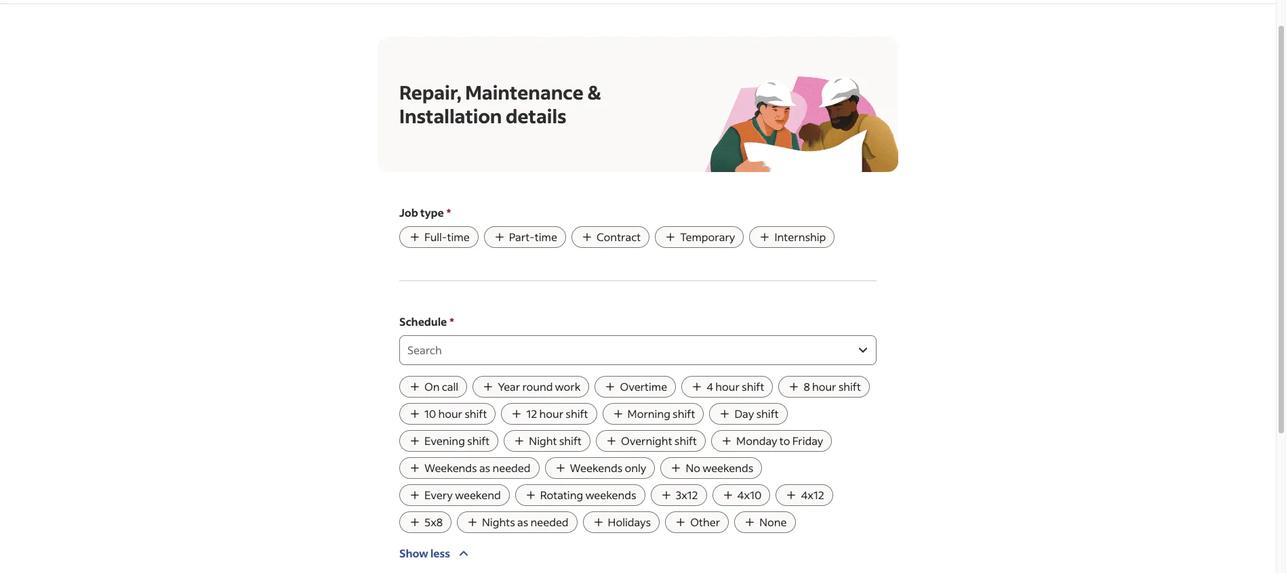 Task type: locate. For each thing, give the bounding box(es) containing it.
schedule
[[399, 315, 447, 329]]

night
[[529, 434, 557, 448]]

8
[[804, 380, 810, 394]]

other
[[691, 515, 720, 530]]

1 horizontal spatial weekends
[[570, 461, 623, 475]]

1 vertical spatial weekends
[[586, 488, 637, 503]]

0 horizontal spatial as
[[479, 461, 490, 475]]

* right type
[[447, 206, 451, 220]]

nights
[[482, 515, 515, 530]]

4x12
[[801, 488, 825, 503]]

no
[[686, 461, 701, 475]]

4 hour shift
[[707, 380, 765, 394]]

call
[[442, 380, 459, 394]]

every weekend
[[425, 488, 501, 503]]

monday to friday
[[737, 434, 824, 448]]

hour right 4
[[716, 380, 740, 394]]

0 horizontal spatial weekends
[[425, 461, 477, 475]]

rotating
[[540, 488, 583, 503]]

0 horizontal spatial weekends
[[586, 488, 637, 503]]

0 horizontal spatial time
[[447, 230, 470, 244]]

on call
[[425, 380, 459, 394]]

1 weekends from the left
[[425, 461, 477, 475]]

hour right '10'
[[438, 407, 463, 421]]

needed down rotating
[[531, 515, 569, 530]]

Search text field
[[399, 336, 855, 366]]

weekends up 4x10
[[703, 461, 754, 475]]

* right schedule
[[450, 315, 454, 329]]

details
[[506, 104, 567, 128]]

weekends
[[703, 461, 754, 475], [586, 488, 637, 503]]

job
[[399, 206, 418, 220]]

0 vertical spatial weekends
[[703, 461, 754, 475]]

0 vertical spatial as
[[479, 461, 490, 475]]

weekends
[[425, 461, 477, 475], [570, 461, 623, 475]]

none
[[760, 515, 787, 530]]

time for full-
[[447, 230, 470, 244]]

weekends as needed
[[425, 461, 531, 475]]

overnight shift
[[621, 434, 697, 448]]

repair,
[[399, 80, 462, 104]]

1 vertical spatial needed
[[531, 515, 569, 530]]

1 horizontal spatial weekends
[[703, 461, 754, 475]]

2 weekends from the left
[[570, 461, 623, 475]]

1 vertical spatial as
[[517, 515, 529, 530]]

*
[[447, 206, 451, 220], [450, 315, 454, 329]]

work
[[555, 380, 581, 394]]

temporary
[[680, 230, 735, 244]]

1 time from the left
[[447, 230, 470, 244]]

overtime
[[620, 380, 667, 394]]

show
[[399, 547, 428, 561]]

show less button
[[399, 539, 472, 569]]

needed for nights as needed
[[531, 515, 569, 530]]

shift up no
[[675, 434, 697, 448]]

as up weekend
[[479, 461, 490, 475]]

hour right the 8
[[812, 380, 837, 394]]

holidays
[[608, 515, 651, 530]]

hour
[[716, 380, 740, 394], [812, 380, 837, 394], [438, 407, 463, 421], [540, 407, 564, 421]]

repair, maintenance & installation details
[[399, 80, 601, 128]]

1 horizontal spatial as
[[517, 515, 529, 530]]

shift
[[742, 380, 765, 394], [839, 380, 861, 394], [465, 407, 487, 421], [566, 407, 588, 421], [673, 407, 695, 421], [757, 407, 779, 421], [467, 434, 490, 448], [559, 434, 582, 448], [675, 434, 697, 448]]

time
[[447, 230, 470, 244], [535, 230, 557, 244]]

needed
[[493, 461, 531, 475], [531, 515, 569, 530]]

every
[[425, 488, 453, 503]]

year
[[498, 380, 520, 394]]

0 vertical spatial needed
[[493, 461, 531, 475]]

overnight
[[621, 434, 673, 448]]

1 horizontal spatial time
[[535, 230, 557, 244]]

nights as needed
[[482, 515, 569, 530]]

10
[[425, 407, 436, 421]]

hour right the 12
[[540, 407, 564, 421]]

rotating weekends
[[540, 488, 637, 503]]

weekends up 'rotating weekends'
[[570, 461, 623, 475]]

needed down night
[[493, 461, 531, 475]]

part-
[[509, 230, 535, 244]]

weekends down weekends only
[[586, 488, 637, 503]]

weekends down evening on the bottom left
[[425, 461, 477, 475]]

shift right night
[[559, 434, 582, 448]]

friday
[[793, 434, 824, 448]]

weekend
[[455, 488, 501, 503]]

internship
[[775, 230, 826, 244]]

shift up weekends as needed
[[467, 434, 490, 448]]

2 time from the left
[[535, 230, 557, 244]]

as right the nights at the bottom
[[517, 515, 529, 530]]

day
[[735, 407, 754, 421]]

as
[[479, 461, 490, 475], [517, 515, 529, 530]]

morning
[[628, 407, 671, 421]]



Task type: describe. For each thing, give the bounding box(es) containing it.
evening shift
[[425, 434, 490, 448]]

4x10
[[738, 488, 762, 503]]

time for part-
[[535, 230, 557, 244]]

shift up evening shift at the bottom of the page
[[465, 407, 487, 421]]

5x8
[[425, 515, 443, 530]]

year round work
[[498, 380, 581, 394]]

1 vertical spatial *
[[450, 315, 454, 329]]

contract
[[597, 230, 641, 244]]

0 vertical spatial *
[[447, 206, 451, 220]]

show less
[[399, 547, 450, 561]]

only
[[625, 461, 647, 475]]

round
[[523, 380, 553, 394]]

job type *
[[399, 206, 451, 220]]

as for nights
[[517, 515, 529, 530]]

evening
[[425, 434, 465, 448]]

12 hour shift
[[527, 407, 588, 421]]

&
[[588, 80, 601, 104]]

installation
[[399, 104, 502, 128]]

8 hour shift
[[804, 380, 861, 394]]

12
[[527, 407, 537, 421]]

shift up day shift
[[742, 380, 765, 394]]

weekends for weekends only
[[570, 461, 623, 475]]

full-time
[[425, 230, 470, 244]]

day shift
[[735, 407, 779, 421]]

weekends for rotating weekends
[[586, 488, 637, 503]]

type
[[420, 206, 444, 220]]

10 hour shift
[[425, 407, 487, 421]]

night shift
[[529, 434, 582, 448]]

hour for 4
[[716, 380, 740, 394]]

monday
[[737, 434, 778, 448]]

weekends for no weekends
[[703, 461, 754, 475]]

toggle menu image
[[855, 343, 872, 359]]

hour for 12
[[540, 407, 564, 421]]

3x12
[[676, 488, 698, 503]]

on
[[425, 380, 440, 394]]

weekends only
[[570, 461, 647, 475]]

schedule *
[[399, 315, 454, 329]]

shift down work
[[566, 407, 588, 421]]

to
[[780, 434, 790, 448]]

shift right morning
[[673, 407, 695, 421]]

as for weekends
[[479, 461, 490, 475]]

hour for 10
[[438, 407, 463, 421]]

shift right day
[[757, 407, 779, 421]]

less
[[431, 547, 450, 561]]

hour for 8
[[812, 380, 837, 394]]

part-time
[[509, 230, 557, 244]]

full-
[[425, 230, 447, 244]]

shift down toggle menu icon
[[839, 380, 861, 394]]

needed for weekends as needed
[[493, 461, 531, 475]]

weekends for weekends as needed
[[425, 461, 477, 475]]

morning shift
[[628, 407, 695, 421]]

no weekends
[[686, 461, 754, 475]]

maintenance
[[465, 80, 584, 104]]

4
[[707, 380, 714, 394]]



Task type: vqa. For each thing, say whether or not it's contained in the screenshot.
Hour for 10
yes



